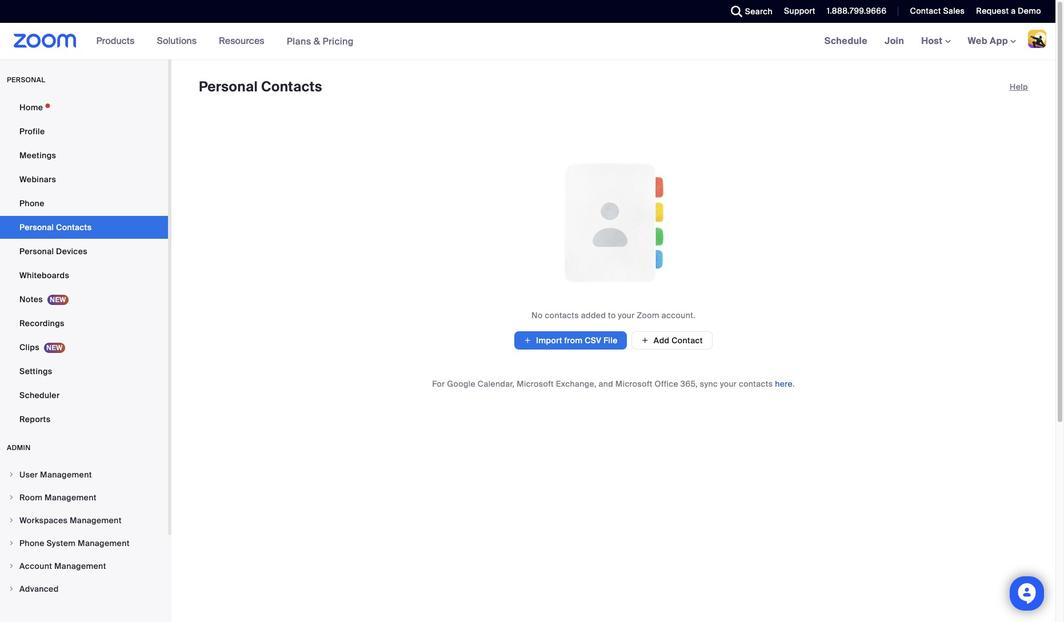 Task type: describe. For each thing, give the bounding box(es) containing it.
workspaces management
[[19, 516, 122, 526]]

meetings navigation
[[816, 23, 1056, 60]]

1 horizontal spatial contacts
[[261, 78, 322, 95]]

profile picture image
[[1028, 30, 1047, 48]]

here
[[775, 379, 793, 389]]

help link
[[1010, 78, 1028, 96]]

calendar,
[[478, 379, 515, 389]]

right image for workspaces management
[[8, 517, 15, 524]]

clips link
[[0, 336, 168, 359]]

plans & pricing
[[287, 35, 354, 47]]

request
[[977, 6, 1009, 16]]

whiteboards
[[19, 270, 69, 281]]

phone system management
[[19, 539, 130, 549]]

1 horizontal spatial personal contacts
[[199, 78, 322, 95]]

admin menu menu
[[0, 464, 168, 601]]

365,
[[681, 379, 698, 389]]

contacts inside personal contacts 'link'
[[56, 222, 92, 233]]

web app button
[[968, 35, 1016, 47]]

1.888.799.9666
[[827, 6, 887, 16]]

add image
[[524, 335, 532, 346]]

contact sales
[[910, 6, 965, 16]]

clips
[[19, 342, 39, 353]]

office
[[655, 379, 679, 389]]

search
[[745, 6, 773, 17]]

profile
[[19, 126, 45, 137]]

products
[[96, 35, 135, 47]]

resources button
[[219, 23, 270, 59]]

added
[[581, 310, 606, 321]]

personal devices link
[[0, 240, 168, 263]]

demo
[[1018, 6, 1042, 16]]

for google calendar, microsoft exchange, and microsoft office 365, sync your contacts here .
[[432, 379, 795, 389]]

meetings link
[[0, 144, 168, 167]]

import
[[536, 336, 562, 346]]

settings
[[19, 366, 52, 377]]

right image for user management
[[8, 472, 15, 478]]

reports
[[19, 414, 51, 425]]

right image for phone system management
[[8, 540, 15, 547]]

room management
[[19, 493, 96, 503]]

zoom
[[637, 310, 660, 321]]

2 microsoft from the left
[[616, 379, 653, 389]]

0 horizontal spatial contacts
[[545, 310, 579, 321]]

scheduler link
[[0, 384, 168, 407]]

phone link
[[0, 192, 168, 215]]

join
[[885, 35, 904, 47]]

webinars
[[19, 174, 56, 185]]

to
[[608, 310, 616, 321]]

host
[[922, 35, 945, 47]]

user
[[19, 470, 38, 480]]

for
[[432, 379, 445, 389]]

file
[[604, 336, 618, 346]]

reports link
[[0, 408, 168, 431]]

account.
[[662, 310, 696, 321]]

1 horizontal spatial your
[[720, 379, 737, 389]]

exchange,
[[556, 379, 597, 389]]

here link
[[775, 379, 793, 389]]

.
[[793, 379, 795, 389]]

room management menu item
[[0, 487, 168, 509]]

zoom logo image
[[14, 34, 76, 48]]

recordings
[[19, 318, 64, 329]]

add contact
[[654, 336, 703, 346]]

plans
[[287, 35, 311, 47]]

phone for phone
[[19, 198, 44, 209]]

personal
[[7, 75, 45, 85]]

sales
[[944, 6, 965, 16]]

user management
[[19, 470, 92, 480]]

management for user management
[[40, 470, 92, 480]]

&
[[314, 35, 320, 47]]

from
[[565, 336, 583, 346]]

webinars link
[[0, 168, 168, 191]]

import from csv file
[[536, 336, 618, 346]]

settings link
[[0, 360, 168, 383]]

help
[[1010, 82, 1028, 92]]

management for workspaces management
[[70, 516, 122, 526]]

product information navigation
[[88, 23, 362, 60]]

phone for phone system management
[[19, 539, 44, 549]]

account management
[[19, 561, 106, 572]]

advanced menu item
[[0, 579, 168, 600]]



Task type: vqa. For each thing, say whether or not it's contained in the screenshot.
"close" image
no



Task type: locate. For each thing, give the bounding box(es) containing it.
search button
[[722, 0, 776, 23]]

advanced
[[19, 584, 59, 595]]

import from csv file button
[[515, 332, 627, 350]]

right image inside workspaces management menu item
[[8, 517, 15, 524]]

add contact button
[[632, 332, 713, 350]]

personal down the product information navigation at top left
[[199, 78, 258, 95]]

management up room management
[[40, 470, 92, 480]]

microsoft right and
[[616, 379, 653, 389]]

add image
[[641, 336, 649, 346]]

phone system management menu item
[[0, 533, 168, 555]]

contact sales link
[[902, 0, 968, 23], [910, 6, 965, 16]]

management up phone system management menu item
[[70, 516, 122, 526]]

app
[[990, 35, 1008, 47]]

your
[[618, 310, 635, 321], [720, 379, 737, 389]]

banner
[[0, 23, 1056, 60]]

schedule
[[825, 35, 868, 47]]

account
[[19, 561, 52, 572]]

microsoft
[[517, 379, 554, 389], [616, 379, 653, 389]]

products button
[[96, 23, 140, 59]]

add
[[654, 336, 670, 346]]

user management menu item
[[0, 464, 168, 486]]

personal up whiteboards
[[19, 246, 54, 257]]

right image inside room management menu item
[[8, 495, 15, 501]]

admin
[[7, 444, 31, 453]]

support link
[[776, 0, 819, 23], [784, 6, 816, 16]]

1 phone from the top
[[19, 198, 44, 209]]

scheduler
[[19, 390, 60, 401]]

personal for personal devices link
[[19, 246, 54, 257]]

personal inside 'link'
[[19, 222, 54, 233]]

2 right image from the top
[[8, 495, 15, 501]]

management up workspaces management
[[45, 493, 96, 503]]

solutions button
[[157, 23, 202, 59]]

1 horizontal spatial contact
[[910, 6, 941, 16]]

right image
[[8, 586, 15, 593]]

0 horizontal spatial contact
[[672, 336, 703, 346]]

4 right image from the top
[[8, 540, 15, 547]]

right image inside account management menu item
[[8, 563, 15, 570]]

1 right image from the top
[[8, 472, 15, 478]]

plans & pricing link
[[287, 35, 354, 47], [287, 35, 354, 47]]

0 vertical spatial personal
[[199, 78, 258, 95]]

no
[[532, 310, 543, 321]]

devices
[[56, 246, 87, 257]]

3 right image from the top
[[8, 517, 15, 524]]

request a demo link
[[968, 0, 1056, 23], [977, 6, 1042, 16]]

contact left "sales"
[[910, 6, 941, 16]]

1.888.799.9666 button
[[819, 0, 890, 23], [827, 6, 887, 16]]

web app
[[968, 35, 1008, 47]]

contacts
[[261, 78, 322, 95], [56, 222, 92, 233]]

0 vertical spatial phone
[[19, 198, 44, 209]]

personal for personal contacts 'link'
[[19, 222, 54, 233]]

management inside menu item
[[70, 516, 122, 526]]

a
[[1011, 6, 1016, 16]]

phone inside menu item
[[19, 539, 44, 549]]

management
[[40, 470, 92, 480], [45, 493, 96, 503], [70, 516, 122, 526], [78, 539, 130, 549], [54, 561, 106, 572]]

whiteboards link
[[0, 264, 168, 287]]

personal contacts inside 'link'
[[19, 222, 92, 233]]

personal devices
[[19, 246, 87, 257]]

2 phone from the top
[[19, 539, 44, 549]]

1 vertical spatial personal contacts
[[19, 222, 92, 233]]

host button
[[922, 35, 951, 47]]

recordings link
[[0, 312, 168, 335]]

1 horizontal spatial microsoft
[[616, 379, 653, 389]]

0 vertical spatial personal contacts
[[199, 78, 322, 95]]

management down phone system management menu item
[[54, 561, 106, 572]]

management down workspaces management menu item
[[78, 539, 130, 549]]

phone
[[19, 198, 44, 209], [19, 539, 44, 549]]

schedule link
[[816, 23, 876, 59]]

contacts right "no"
[[545, 310, 579, 321]]

workspaces
[[19, 516, 68, 526]]

phone up account
[[19, 539, 44, 549]]

google
[[447, 379, 476, 389]]

support
[[784, 6, 816, 16]]

1 vertical spatial contacts
[[56, 222, 92, 233]]

management for account management
[[54, 561, 106, 572]]

management for room management
[[45, 493, 96, 503]]

phone inside personal menu menu
[[19, 198, 44, 209]]

no contacts added to your zoom account.
[[532, 310, 696, 321]]

0 horizontal spatial contacts
[[56, 222, 92, 233]]

0 vertical spatial contact
[[910, 6, 941, 16]]

microsoft right the calendar,
[[517, 379, 554, 389]]

right image for room management
[[8, 495, 15, 501]]

1 horizontal spatial contacts
[[739, 379, 773, 389]]

1 microsoft from the left
[[517, 379, 554, 389]]

1 vertical spatial contacts
[[739, 379, 773, 389]]

account management menu item
[[0, 556, 168, 577]]

meetings
[[19, 150, 56, 161]]

home link
[[0, 96, 168, 119]]

0 vertical spatial your
[[618, 310, 635, 321]]

and
[[599, 379, 613, 389]]

home
[[19, 102, 43, 113]]

1 vertical spatial personal
[[19, 222, 54, 233]]

contact inside button
[[672, 336, 703, 346]]

right image inside user management menu item
[[8, 472, 15, 478]]

0 horizontal spatial personal contacts
[[19, 222, 92, 233]]

join link
[[876, 23, 913, 59]]

notes link
[[0, 288, 168, 311]]

0 vertical spatial contacts
[[261, 78, 322, 95]]

sync
[[700, 379, 718, 389]]

personal contacts link
[[0, 216, 168, 239]]

profile link
[[0, 120, 168, 143]]

personal up personal devices
[[19, 222, 54, 233]]

csv
[[585, 336, 602, 346]]

contacts
[[545, 310, 579, 321], [739, 379, 773, 389]]

banner containing products
[[0, 23, 1056, 60]]

notes
[[19, 294, 43, 305]]

5 right image from the top
[[8, 563, 15, 570]]

contacts up devices in the top left of the page
[[56, 222, 92, 233]]

pricing
[[323, 35, 354, 47]]

solutions
[[157, 35, 197, 47]]

request a demo
[[977, 6, 1042, 16]]

phone down webinars at the top left of the page
[[19, 198, 44, 209]]

2 vertical spatial personal
[[19, 246, 54, 257]]

0 horizontal spatial your
[[618, 310, 635, 321]]

resources
[[219, 35, 264, 47]]

contacts down plans at the top left of page
[[261, 78, 322, 95]]

contacts left "here"
[[739, 379, 773, 389]]

1 vertical spatial your
[[720, 379, 737, 389]]

system
[[47, 539, 76, 549]]

your right sync
[[720, 379, 737, 389]]

personal menu menu
[[0, 96, 168, 432]]

web
[[968, 35, 988, 47]]

0 vertical spatial contacts
[[545, 310, 579, 321]]

1 vertical spatial contact
[[672, 336, 703, 346]]

contact right add
[[672, 336, 703, 346]]

right image inside phone system management menu item
[[8, 540, 15, 547]]

room
[[19, 493, 43, 503]]

0 horizontal spatial microsoft
[[517, 379, 554, 389]]

contact
[[910, 6, 941, 16], [672, 336, 703, 346]]

right image for account management
[[8, 563, 15, 570]]

personal contacts up personal devices
[[19, 222, 92, 233]]

1 vertical spatial phone
[[19, 539, 44, 549]]

personal contacts down resources dropdown button
[[199, 78, 322, 95]]

your right to
[[618, 310, 635, 321]]

workspaces management menu item
[[0, 510, 168, 532]]

right image
[[8, 472, 15, 478], [8, 495, 15, 501], [8, 517, 15, 524], [8, 540, 15, 547], [8, 563, 15, 570]]



